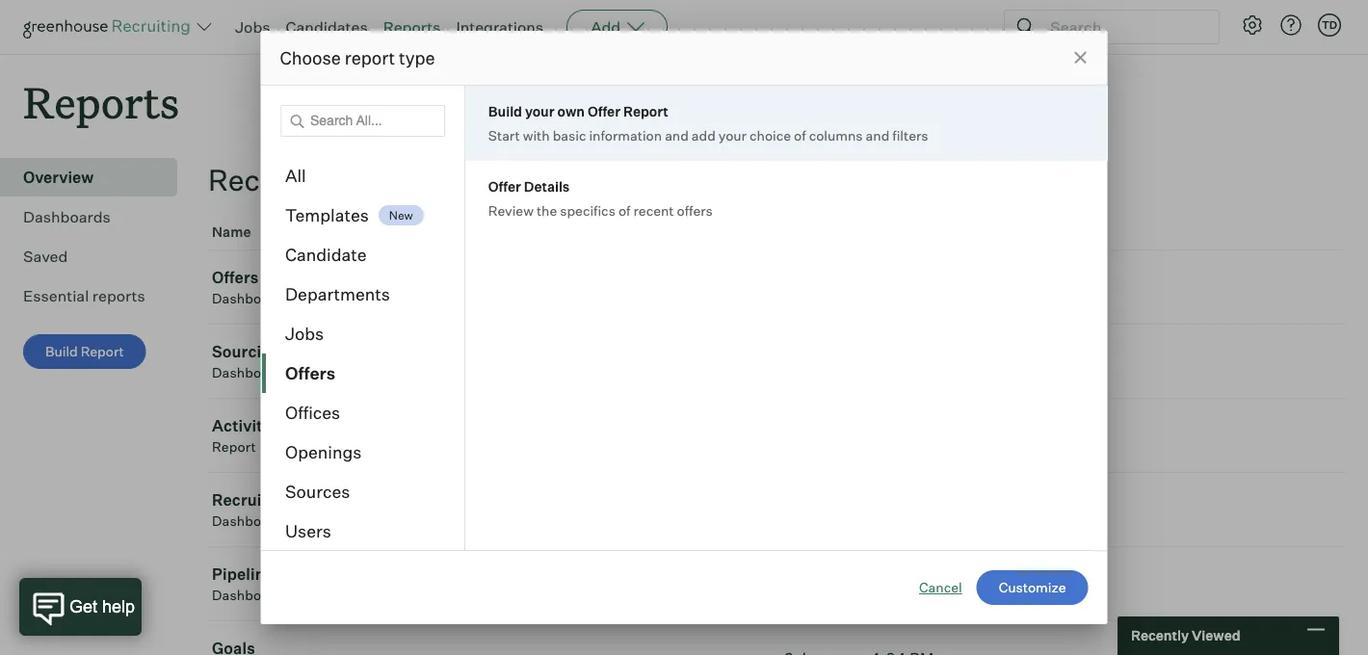 Task type: vqa. For each thing, say whether or not it's contained in the screenshot.


Task type: describe. For each thing, give the bounding box(es) containing it.
offers for offers and hiring dashboard
[[212, 268, 259, 287]]

add button
[[567, 10, 668, 44]]

recently viewed
[[1131, 627, 1241, 644]]

build for build report
[[45, 343, 78, 360]]

ago,
[[835, 575, 867, 594]]

dashboard inside the offers and hiring dashboard
[[212, 290, 283, 307]]

sourcing dashboard
[[212, 342, 283, 381]]

choice
[[749, 127, 791, 144]]

pm
[[909, 575, 933, 594]]

jobs inside choose report type dialog
[[285, 323, 323, 345]]

jobs link
[[235, 17, 270, 37]]

dashboards
[[23, 207, 111, 227]]

sources
[[285, 481, 350, 503]]

and inside the offers and hiring dashboard
[[262, 268, 291, 287]]

all
[[285, 165, 306, 186]]

cancel link
[[919, 578, 962, 597]]

choose report type
[[280, 47, 435, 68]]

of inside offer details review the specifics of recent offers
[[618, 202, 630, 219]]

td button
[[1318, 13, 1341, 37]]

2 dashboard from the top
[[212, 364, 283, 381]]

days
[[797, 575, 832, 594]]

with
[[523, 127, 549, 144]]

saved
[[23, 247, 68, 266]]

configure image
[[1241, 13, 1264, 37]]

hiring
[[294, 268, 339, 287]]

offer details review the specifics of recent offers
[[488, 178, 712, 219]]

essential reports
[[23, 286, 145, 306]]

customize
[[999, 579, 1066, 596]]

filters
[[892, 127, 928, 144]]

add
[[591, 17, 621, 37]]

integrations
[[456, 17, 544, 37]]

build report button
[[23, 335, 146, 369]]

2 horizontal spatial and
[[865, 127, 889, 144]]

td
[[1322, 18, 1338, 31]]

start
[[488, 127, 520, 144]]

dashboard inside recruiting efficiency dashboard
[[212, 513, 283, 530]]

efficiency
[[295, 491, 369, 510]]

candidates link
[[286, 17, 368, 37]]

essential
[[23, 286, 89, 306]]

Search All... text field
[[280, 105, 445, 137]]

1 vertical spatial reports
[[23, 73, 179, 130]]

viewed
[[1192, 627, 1241, 644]]

offers for offers
[[285, 363, 335, 384]]

build your own offer report start with basic information and add your choice of columns and filters
[[488, 103, 928, 144]]

report down activity
[[212, 439, 256, 456]]

recently for recently viewed
[[208, 162, 327, 198]]

reports
[[92, 286, 145, 306]]

add
[[691, 127, 715, 144]]

own
[[557, 103, 584, 119]]

build for build your own offer report start with basic information and add your choice of columns and filters
[[488, 103, 522, 119]]

choose report type dialog
[[261, 31, 1108, 624]]

openings
[[285, 442, 361, 463]]

saved link
[[23, 245, 170, 268]]

integrations link
[[456, 17, 544, 37]]

recruiting
[[212, 491, 292, 510]]

viewed
[[333, 162, 429, 198]]

report inside build your own offer report start with basic information and add your choice of columns and filters
[[623, 103, 668, 119]]

recently viewed
[[208, 162, 429, 198]]

candidates
[[286, 17, 368, 37]]

templates
[[285, 205, 368, 226]]

details
[[524, 178, 569, 195]]

0 vertical spatial reports
[[383, 17, 441, 37]]

choose
[[280, 47, 341, 68]]

Search text field
[[1046, 13, 1202, 41]]



Task type: locate. For each thing, give the bounding box(es) containing it.
1 horizontal spatial reports
[[383, 17, 441, 37]]

build inside button
[[45, 343, 78, 360]]

activity report report
[[212, 416, 328, 456]]

0 vertical spatial build
[[488, 103, 522, 119]]

0 horizontal spatial build
[[45, 343, 78, 360]]

0 vertical spatial offers
[[212, 268, 259, 287]]

new
[[389, 208, 413, 222]]

dashboards link
[[23, 205, 170, 229]]

offices
[[285, 402, 340, 424]]

and left the filters
[[865, 127, 889, 144]]

build up 'start'
[[488, 103, 522, 119]]

report up openings
[[275, 416, 328, 436]]

columns
[[809, 127, 863, 144]]

departments
[[285, 284, 390, 305]]

0 horizontal spatial reports
[[23, 73, 179, 130]]

basic
[[552, 127, 586, 144]]

and
[[665, 127, 688, 144], [865, 127, 889, 144], [262, 268, 291, 287]]

dashboard down sourcing
[[212, 364, 283, 381]]

dashboard inside pipeline health dashboard
[[212, 587, 283, 604]]

recent
[[633, 202, 674, 219]]

offers up offices
[[285, 363, 335, 384]]

pipeline
[[212, 565, 274, 584]]

offers
[[212, 268, 259, 287], [285, 363, 335, 384]]

1 horizontal spatial of
[[794, 127, 806, 144]]

0 vertical spatial jobs
[[235, 17, 270, 37]]

1 vertical spatial build
[[45, 343, 78, 360]]

overview
[[23, 168, 94, 187]]

1 vertical spatial your
[[718, 127, 746, 144]]

build inside build your own offer report start with basic information and add your choice of columns and filters
[[488, 103, 522, 119]]

offers and hiring dashboard
[[212, 268, 339, 307]]

0 horizontal spatial recently
[[208, 162, 327, 198]]

offers down name
[[212, 268, 259, 287]]

3 dashboard from the top
[[212, 513, 283, 530]]

recently for recently viewed
[[1131, 627, 1189, 644]]

offer
[[587, 103, 620, 119], [488, 178, 521, 195]]

recently
[[208, 162, 327, 198], [1131, 627, 1189, 644]]

jobs
[[235, 17, 270, 37], [285, 323, 323, 345]]

offers
[[677, 202, 712, 219]]

1 vertical spatial recently
[[1131, 627, 1189, 644]]

2 days ago, 4:05 pm
[[784, 575, 933, 594]]

offers inside the offers and hiring dashboard
[[212, 268, 259, 287]]

1 horizontal spatial and
[[665, 127, 688, 144]]

pipeline health dashboard
[[212, 565, 325, 604]]

0 horizontal spatial jobs
[[235, 17, 270, 37]]

1 vertical spatial of
[[618, 202, 630, 219]]

1 horizontal spatial recently
[[1131, 627, 1189, 644]]

offers inside choose report type dialog
[[285, 363, 335, 384]]

jobs left candidates link
[[235, 17, 270, 37]]

of
[[794, 127, 806, 144], [618, 202, 630, 219]]

sourcing
[[212, 342, 281, 362]]

candidate
[[285, 244, 366, 265]]

name
[[212, 224, 251, 241]]

your right add
[[718, 127, 746, 144]]

offer up review
[[488, 178, 521, 195]]

offer up the "information"
[[587, 103, 620, 119]]

and left hiring
[[262, 268, 291, 287]]

4:05
[[871, 575, 906, 594]]

report
[[345, 47, 395, 68]]

of inside build your own offer report start with basic information and add your choice of columns and filters
[[794, 127, 806, 144]]

recently left "viewed"
[[1131, 627, 1189, 644]]

type
[[399, 47, 435, 68]]

0 horizontal spatial of
[[618, 202, 630, 219]]

1 horizontal spatial offer
[[587, 103, 620, 119]]

greenhouse recruiting image
[[23, 15, 197, 39]]

activity
[[212, 416, 272, 436]]

1 vertical spatial jobs
[[285, 323, 323, 345]]

dashboard down recruiting
[[212, 513, 283, 530]]

0 vertical spatial of
[[794, 127, 806, 144]]

1 horizontal spatial your
[[718, 127, 746, 144]]

overview link
[[23, 166, 170, 189]]

information
[[589, 127, 662, 144]]

1 vertical spatial offers
[[285, 363, 335, 384]]

1 horizontal spatial offers
[[285, 363, 335, 384]]

of left recent
[[618, 202, 630, 219]]

dashboard down pipeline
[[212, 587, 283, 604]]

health
[[277, 565, 325, 584]]

2
[[784, 575, 793, 594]]

your up with
[[525, 103, 554, 119]]

of right choice
[[794, 127, 806, 144]]

cancel
[[919, 579, 962, 596]]

0 horizontal spatial and
[[262, 268, 291, 287]]

customize button
[[977, 570, 1088, 605]]

1 horizontal spatial build
[[488, 103, 522, 119]]

0 vertical spatial offer
[[587, 103, 620, 119]]

reports link
[[383, 17, 441, 37]]

0 horizontal spatial offers
[[212, 268, 259, 287]]

4 dashboard from the top
[[212, 587, 283, 604]]

report down essential reports link
[[81, 343, 124, 360]]

reports down greenhouse recruiting image
[[23, 73, 179, 130]]

reports
[[383, 17, 441, 37], [23, 73, 179, 130]]

the
[[536, 202, 557, 219]]

dashboard up sourcing
[[212, 290, 283, 307]]

dashboard
[[212, 290, 283, 307], [212, 364, 283, 381], [212, 513, 283, 530], [212, 587, 283, 604]]

1 horizontal spatial jobs
[[285, 323, 323, 345]]

recruiting efficiency dashboard
[[212, 491, 369, 530]]

build report
[[45, 343, 124, 360]]

specifics
[[560, 202, 615, 219]]

offer inside build your own offer report start with basic information and add your choice of columns and filters
[[587, 103, 620, 119]]

and left add
[[665, 127, 688, 144]]

users
[[285, 521, 331, 542]]

your
[[525, 103, 554, 119], [718, 127, 746, 144]]

report inside button
[[81, 343, 124, 360]]

1 dashboard from the top
[[212, 290, 283, 307]]

reports up type at top left
[[383, 17, 441, 37]]

recently up name
[[208, 162, 327, 198]]

0 horizontal spatial offer
[[488, 178, 521, 195]]

0 horizontal spatial your
[[525, 103, 554, 119]]

jobs down departments
[[285, 323, 323, 345]]

0 vertical spatial your
[[525, 103, 554, 119]]

td button
[[1314, 10, 1345, 40]]

review
[[488, 202, 533, 219]]

report up the "information"
[[623, 103, 668, 119]]

offer inside offer details review the specifics of recent offers
[[488, 178, 521, 195]]

essential reports link
[[23, 284, 170, 308]]

build down essential
[[45, 343, 78, 360]]

0 vertical spatial recently
[[208, 162, 327, 198]]

report
[[623, 103, 668, 119], [81, 343, 124, 360], [275, 416, 328, 436], [212, 439, 256, 456]]

build
[[488, 103, 522, 119], [45, 343, 78, 360]]

1 vertical spatial offer
[[488, 178, 521, 195]]



